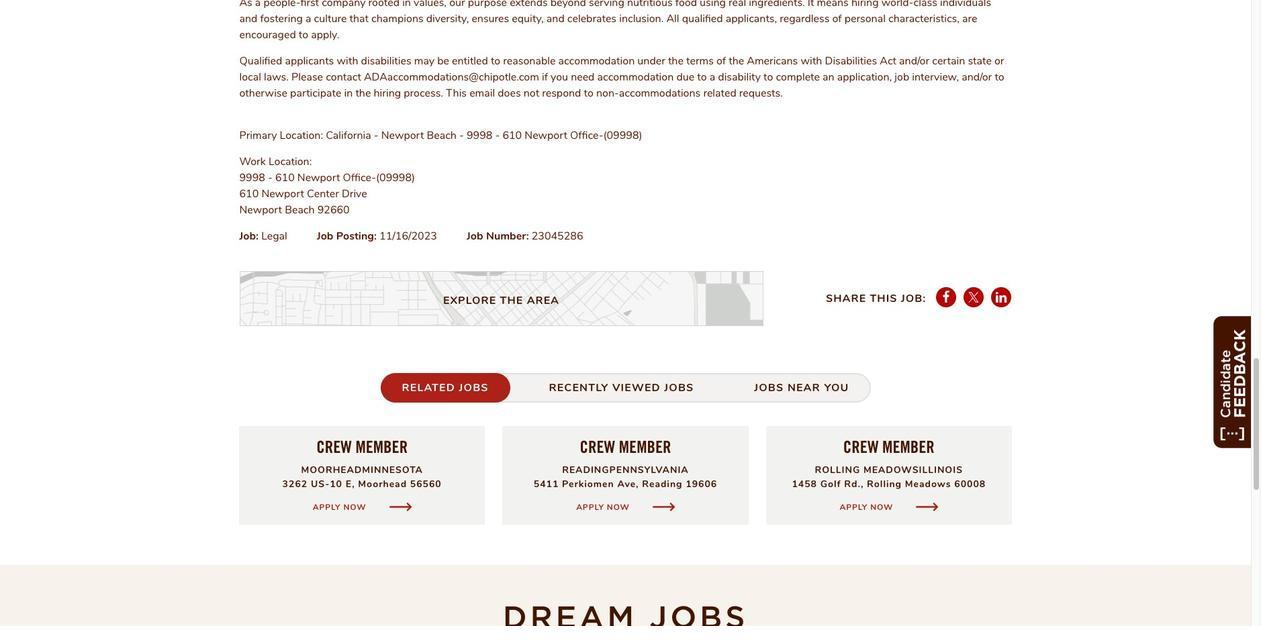Task type: describe. For each thing, give the bounding box(es) containing it.
1 horizontal spatial 610
[[275, 170, 295, 185]]

rd.,
[[844, 478, 864, 491]]

0 vertical spatial accommodation
[[558, 53, 635, 68]]

to down need
[[584, 86, 593, 100]]

to inside the as a people-first company rooted in values, our purpose extends beyond serving nutritious food using real ingredients. it means hiring world-class individuals and fostering a culture that champions diversity, ensures equity, and celebrates inclusion. all qualified applicants, regardless of personal characteristics, are encouraged to apply.
[[299, 27, 308, 42]]

crew for readingpennsylvania
[[580, 440, 615, 456]]

9998 inside work location: 9998 - 610 newport office-(09998) 610 newport center drive newport beach 92660
[[239, 170, 265, 185]]

local
[[239, 70, 261, 84]]

that
[[350, 11, 369, 26]]

using
[[700, 0, 726, 10]]

crew for rolling
[[843, 440, 879, 456]]

apply now for golf
[[840, 502, 896, 513]]

it
[[808, 0, 814, 10]]

2 horizontal spatial 610
[[503, 128, 522, 143]]

job:
[[901, 291, 926, 306]]

member for 19606
[[619, 440, 671, 456]]

2 with from the left
[[801, 53, 822, 68]]

recently
[[549, 380, 609, 395]]

requests.
[[739, 86, 783, 100]]

this inside the qualified applicants with disabilities may be entitled to reasonable accommodation under the terms of the americans with disabilities act and/or certain state or local laws. please contact adaaccommodations@chipotle.com if you need accommodation due to a disability to complete an application, job interview, and/or to otherwise participate in the hiring process. this email does not respond to non-accommodations related requests.
[[446, 86, 467, 100]]

characteristics,
[[888, 11, 959, 26]]

1 with from the left
[[337, 53, 358, 68]]

job for job posting 11/16/2023
[[317, 229, 333, 244]]

rooted
[[368, 0, 400, 10]]

the up due
[[668, 53, 683, 68]]

share this job:
[[826, 291, 926, 306]]

reading
[[642, 478, 683, 491]]

otherwise
[[239, 86, 287, 100]]

people-
[[264, 0, 300, 10]]

due
[[676, 70, 694, 84]]

location: for primary
[[280, 128, 323, 143]]

means
[[817, 0, 849, 10]]

moorheadminnesota
[[301, 464, 423, 477]]

qualified
[[682, 11, 723, 26]]

share
[[826, 291, 866, 306]]

legal
[[261, 229, 287, 244]]

personal
[[844, 11, 886, 26]]

accommodations
[[619, 86, 701, 100]]

2 jobs from the left
[[664, 380, 694, 395]]

our
[[449, 0, 465, 10]]

location: for work
[[268, 154, 312, 169]]

apply.
[[311, 27, 339, 42]]

laws.
[[264, 70, 289, 84]]

twitter link
[[964, 287, 998, 320]]

application,
[[837, 70, 892, 84]]

apply for golf
[[840, 502, 868, 513]]

values,
[[414, 0, 447, 10]]

job for job legal
[[239, 229, 256, 244]]

all
[[666, 11, 679, 26]]

number
[[486, 229, 526, 244]]

applicants,
[[726, 11, 777, 26]]

respond
[[542, 86, 581, 100]]

5411
[[534, 478, 559, 491]]

first
[[300, 0, 319, 10]]

contact
[[326, 70, 361, 84]]

0 horizontal spatial rolling
[[815, 464, 860, 477]]

celebrates
[[567, 11, 616, 26]]

area
[[527, 293, 559, 308]]

10
[[330, 478, 342, 491]]

explore
[[443, 293, 496, 308]]

applicants
[[285, 53, 334, 68]]

twitter
[[964, 306, 998, 320]]

perkiomen
[[562, 478, 614, 491]]

1 vertical spatial rolling
[[867, 478, 902, 491]]

or
[[994, 53, 1004, 68]]

be
[[437, 53, 449, 68]]

complete
[[776, 70, 820, 84]]

email
[[469, 86, 495, 100]]

inclusion.
[[619, 11, 664, 26]]

crew member for rd.,
[[843, 440, 935, 456]]

primary location: california - newport beach - 9998 - 610 newport office-(09998)
[[239, 128, 642, 143]]

23045286
[[532, 229, 583, 244]]

jobs near you button
[[734, 374, 869, 401]]

crew member for e,
[[316, 440, 408, 456]]

job
[[895, 70, 909, 84]]

0 horizontal spatial and/or
[[899, 53, 929, 68]]

center
[[307, 186, 339, 201]]

- right 'california'
[[374, 128, 378, 143]]

act
[[880, 53, 896, 68]]

culture
[[314, 11, 347, 26]]

member for moorhead
[[355, 440, 408, 456]]

apply for ave,
[[576, 502, 604, 513]]

rolling meadowsillinois 1458 golf rd.,                                         rolling meadows                                     60008
[[792, 464, 986, 491]]

in inside the qualified applicants with disabilities may be entitled to reasonable accommodation under the terms of the americans with disabilities act and/or certain state or local laws. please contact adaaccommodations@chipotle.com if you need accommodation due to a disability to complete an application, job interview, and/or to otherwise participate in the hiring process. this email does not respond to non-accommodations related requests.
[[344, 86, 353, 100]]

ingredients.
[[749, 0, 805, 10]]

moorhead
[[358, 478, 407, 491]]

job legal
[[239, 229, 287, 244]]

readingpennsylvania 5411 perkiomen ave,                                         reading                                     19606
[[534, 464, 717, 491]]

drive
[[342, 186, 367, 201]]

now for rd.,
[[870, 502, 893, 513]]

champions
[[371, 11, 423, 26]]

disabilities
[[825, 53, 877, 68]]

a inside the qualified applicants with disabilities may be entitled to reasonable accommodation under the terms of the americans with disabilities act and/or certain state or local laws. please contact adaaccommodations@chipotle.com if you need accommodation due to a disability to complete an application, job interview, and/or to otherwise participate in the hiring process. this email does not respond to non-accommodations related requests.
[[710, 70, 715, 84]]

beach inside work location: 9998 - 610 newport office-(09998) 610 newport center drive newport beach 92660
[[285, 203, 315, 217]]

1 horizontal spatial this
[[870, 291, 897, 306]]

work
[[239, 154, 266, 169]]

1 vertical spatial and/or
[[962, 70, 992, 84]]

newport left the center
[[261, 186, 304, 201]]

now for e,
[[343, 502, 366, 513]]

hiring inside the qualified applicants with disabilities may be entitled to reasonable accommodation under the terms of the americans with disabilities act and/or certain state or local laws. please contact adaaccommodations@chipotle.com if you need accommodation due to a disability to complete an application, job interview, and/or to otherwise participate in the hiring process. this email does not respond to non-accommodations related requests.
[[374, 86, 401, 100]]

beyond
[[550, 0, 586, 10]]

11/16/2023
[[379, 229, 437, 244]]

disabilities
[[361, 53, 411, 68]]

regardless
[[780, 11, 829, 26]]

are
[[962, 11, 977, 26]]

need
[[571, 70, 595, 84]]

explore the area
[[443, 293, 559, 308]]

60008
[[954, 478, 986, 491]]



Task type: vqa. For each thing, say whether or not it's contained in the screenshot.
hiring
yes



Task type: locate. For each thing, give the bounding box(es) containing it.
office- up drive
[[343, 170, 376, 185]]

(09998) down the non- at the left top of the page
[[603, 128, 642, 143]]

apply now link down e,
[[239, 502, 485, 513]]

2 horizontal spatial apply now
[[840, 502, 896, 513]]

92660
[[317, 203, 350, 217]]

recently viewed jobs
[[549, 380, 694, 395]]

- down primary
[[268, 170, 272, 185]]

candidate feedback image
[[1211, 313, 1251, 451]]

entitled
[[452, 53, 488, 68]]

1 horizontal spatial now
[[607, 502, 630, 513]]

posting
[[336, 229, 374, 244]]

now for reading
[[607, 502, 630, 513]]

apply now for ave,
[[576, 502, 632, 513]]

610 down does
[[503, 128, 522, 143]]

1 horizontal spatial in
[[402, 0, 411, 10]]

crew member for reading
[[580, 440, 671, 456]]

2 horizontal spatial apply now link
[[766, 502, 1012, 513]]

0 vertical spatial 9998
[[467, 128, 492, 143]]

0 vertical spatial rolling
[[815, 464, 860, 477]]

adaaccommodations@chipotle.com
[[364, 70, 539, 84]]

1 horizontal spatial crew
[[580, 440, 615, 456]]

member up meadowsillinois
[[882, 440, 935, 456]]

hiring up "personal"
[[851, 0, 879, 10]]

crew
[[316, 440, 352, 456], [580, 440, 615, 456], [843, 440, 879, 456]]

to right entitled
[[491, 53, 500, 68]]

food
[[675, 0, 697, 10]]

0 horizontal spatial 610
[[239, 186, 259, 201]]

0 horizontal spatial apply now link
[[239, 502, 485, 513]]

office- inside work location: 9998 - 610 newport office-(09998) 610 newport center drive newport beach 92660
[[343, 170, 376, 185]]

primary
[[239, 128, 277, 143]]

1 horizontal spatial 9998
[[467, 128, 492, 143]]

2 crew from the left
[[580, 440, 615, 456]]

in
[[402, 0, 411, 10], [344, 86, 353, 100]]

the up 'disability' on the right
[[729, 53, 744, 68]]

0 vertical spatial of
[[832, 11, 842, 26]]

company
[[322, 0, 366, 10]]

does
[[498, 86, 521, 100]]

0 horizontal spatial apply
[[313, 502, 341, 513]]

2 now from the left
[[607, 502, 630, 513]]

1 vertical spatial of
[[716, 53, 726, 68]]

to down the americans
[[763, 70, 773, 84]]

now down ave,
[[607, 502, 630, 513]]

fostering
[[260, 11, 303, 26]]

0 horizontal spatial hiring
[[374, 86, 401, 100]]

to down the 'terms'
[[697, 70, 707, 84]]

newport up the center
[[297, 170, 340, 185]]

1 horizontal spatial apply now
[[576, 502, 632, 513]]

2 apply from the left
[[576, 502, 604, 513]]

1 horizontal spatial with
[[801, 53, 822, 68]]

apply down rd.,
[[840, 502, 868, 513]]

apply down perkiomen
[[576, 502, 604, 513]]

to down or
[[995, 70, 1004, 84]]

3 crew from the left
[[843, 440, 879, 456]]

1 horizontal spatial apply now link
[[502, 502, 748, 513]]

job for job number 23045286
[[467, 229, 483, 244]]

0 horizontal spatial in
[[344, 86, 353, 100]]

interview,
[[912, 70, 959, 84]]

a up related
[[710, 70, 715, 84]]

member up readingpennsylvania
[[619, 440, 671, 456]]

related
[[402, 380, 455, 395]]

purpose
[[468, 0, 507, 10]]

0 horizontal spatial this
[[446, 86, 467, 100]]

job down 92660
[[317, 229, 333, 244]]

equity,
[[512, 11, 544, 26]]

1 vertical spatial a
[[305, 11, 311, 26]]

610 down work
[[239, 186, 259, 201]]

apply now down rd.,
[[840, 502, 896, 513]]

2 apply now link from the left
[[502, 502, 748, 513]]

now down rolling meadowsillinois 1458 golf rd.,                                         rolling meadows                                     60008
[[870, 502, 893, 513]]

in inside the as a people-first company rooted in values, our purpose extends beyond serving nutritious food using real ingredients. it means hiring world-class individuals and fostering a culture that champions diversity, ensures equity, and celebrates inclusion. all qualified applicants, regardless of personal characteristics, are encouraged to apply.
[[402, 0, 411, 10]]

jobs
[[459, 380, 489, 395], [664, 380, 694, 395], [754, 380, 784, 395]]

apply now down 10 at bottom left
[[313, 502, 369, 513]]

0 vertical spatial a
[[255, 0, 261, 10]]

apply now
[[313, 502, 369, 513], [576, 502, 632, 513], [840, 502, 896, 513]]

crew member up rolling meadowsillinois 1458 golf rd.,                                         rolling meadows                                     60008
[[843, 440, 935, 456]]

3 apply from the left
[[840, 502, 868, 513]]

us-
[[311, 478, 330, 491]]

1 horizontal spatial member
[[619, 440, 671, 456]]

2 apply now from the left
[[576, 502, 632, 513]]

certain
[[932, 53, 965, 68]]

accommodation down under
[[597, 70, 674, 84]]

crew up rd.,
[[843, 440, 879, 456]]

encouraged
[[239, 27, 296, 42]]

you
[[551, 70, 568, 84]]

1 vertical spatial this
[[870, 291, 897, 306]]

apply now link down ave,
[[502, 502, 748, 513]]

3 now from the left
[[870, 502, 893, 513]]

in up champions
[[402, 0, 411, 10]]

crew member up moorheadminnesota
[[316, 440, 408, 456]]

if
[[542, 70, 548, 84]]

2 crew member from the left
[[580, 440, 671, 456]]

of inside the as a people-first company rooted in values, our purpose extends beyond serving nutritious food using real ingredients. it means hiring world-class individuals and fostering a culture that champions diversity, ensures equity, and celebrates inclusion. all qualified applicants, regardless of personal characteristics, are encouraged to apply.
[[832, 11, 842, 26]]

0 vertical spatial and/or
[[899, 53, 929, 68]]

and/or down state
[[962, 70, 992, 84]]

1 vertical spatial (09998)
[[376, 170, 415, 185]]

the left area
[[500, 293, 523, 308]]

may
[[414, 53, 434, 68]]

0 vertical spatial 610
[[503, 128, 522, 143]]

9998 down work
[[239, 170, 265, 185]]

and down 'as' at the left of page
[[239, 11, 257, 26]]

this down adaaccommodations@chipotle.com
[[446, 86, 467, 100]]

3262
[[282, 478, 308, 491]]

state
[[968, 53, 992, 68]]

3 jobs from the left
[[754, 380, 784, 395]]

rolling right rd.,
[[867, 478, 902, 491]]

in down contact
[[344, 86, 353, 100]]

2 horizontal spatial crew member
[[843, 440, 935, 456]]

0 vertical spatial office-
[[570, 128, 603, 143]]

jobs left near
[[754, 380, 784, 395]]

1 horizontal spatial beach
[[427, 128, 457, 143]]

apply for 10
[[313, 502, 341, 513]]

3 job from the left
[[467, 229, 483, 244]]

0 horizontal spatial and
[[239, 11, 257, 26]]

2 horizontal spatial member
[[882, 440, 935, 456]]

newport down not
[[525, 128, 567, 143]]

of right the 'terms'
[[716, 53, 726, 68]]

2 member from the left
[[619, 440, 671, 456]]

56560
[[410, 478, 442, 491]]

crew for moorheadminnesota
[[316, 440, 352, 456]]

1 apply from the left
[[313, 502, 341, 513]]

jobs right 'related'
[[459, 380, 489, 395]]

qualified applicants with disabilities may be entitled to reasonable accommodation under the terms of the americans with disabilities act and/or certain state or local laws. please contact adaaccommodations@chipotle.com if you need accommodation due to a disability to complete an application, job interview, and/or to otherwise participate in the hiring process. this email does not respond to non-accommodations related requests.
[[239, 53, 1004, 100]]

0 horizontal spatial (09998)
[[376, 170, 415, 185]]

jobs right viewed
[[664, 380, 694, 395]]

beach
[[427, 128, 457, 143], [285, 203, 315, 217]]

job posting 11/16/2023
[[317, 229, 437, 244]]

0 horizontal spatial a
[[255, 0, 261, 10]]

the down contact
[[355, 86, 371, 100]]

apply now link for rd.,
[[766, 502, 1012, 513]]

2 vertical spatial a
[[710, 70, 715, 84]]

location:
[[280, 128, 323, 143], [268, 154, 312, 169]]

crew up readingpennsylvania
[[580, 440, 615, 456]]

viewed
[[612, 380, 661, 395]]

now down e,
[[343, 502, 366, 513]]

member for rolling
[[882, 440, 935, 456]]

610 down primary
[[275, 170, 295, 185]]

0 horizontal spatial office-
[[343, 170, 376, 185]]

a
[[255, 0, 261, 10], [305, 11, 311, 26], [710, 70, 715, 84]]

rolling up 'golf'
[[815, 464, 860, 477]]

beach down the center
[[285, 203, 315, 217]]

1 horizontal spatial jobs
[[664, 380, 694, 395]]

and/or up job
[[899, 53, 929, 68]]

e,
[[346, 478, 355, 491]]

california
[[326, 128, 371, 143]]

apply now link for e,
[[239, 502, 485, 513]]

1 horizontal spatial and/or
[[962, 70, 992, 84]]

world-
[[881, 0, 914, 10]]

rolling
[[815, 464, 860, 477], [867, 478, 902, 491]]

0 vertical spatial (09998)
[[603, 128, 642, 143]]

hiring inside the as a people-first company rooted in values, our purpose extends beyond serving nutritious food using real ingredients. it means hiring world-class individuals and fostering a culture that champions diversity, ensures equity, and celebrates inclusion. all qualified applicants, regardless of personal characteristics, are encouraged to apply.
[[851, 0, 879, 10]]

0 horizontal spatial apply now
[[313, 502, 369, 513]]

1 and from the left
[[239, 11, 257, 26]]

1 apply now from the left
[[313, 502, 369, 513]]

1 horizontal spatial crew member
[[580, 440, 671, 456]]

hiring
[[851, 0, 879, 10], [374, 86, 401, 100]]

job left number
[[467, 229, 483, 244]]

0 horizontal spatial member
[[355, 440, 408, 456]]

1 horizontal spatial job
[[317, 229, 333, 244]]

readingpennsylvania
[[562, 464, 689, 477]]

job left the legal
[[239, 229, 256, 244]]

0 horizontal spatial job
[[239, 229, 256, 244]]

of
[[832, 11, 842, 26], [716, 53, 726, 68]]

moorheadminnesota 3262 us-10 e,                                         moorhead                                     56560
[[282, 464, 442, 491]]

1 vertical spatial in
[[344, 86, 353, 100]]

3 apply now link from the left
[[766, 502, 1012, 513]]

0 vertical spatial beach
[[427, 128, 457, 143]]

(09998) up 11/16/2023
[[376, 170, 415, 185]]

1 vertical spatial office-
[[343, 170, 376, 185]]

1 crew from the left
[[316, 440, 352, 456]]

2 horizontal spatial crew
[[843, 440, 879, 456]]

as
[[239, 0, 252, 10]]

apply now link for reading
[[502, 502, 748, 513]]

0 horizontal spatial crew
[[316, 440, 352, 456]]

apply down us-
[[313, 502, 341, 513]]

location: right primary
[[280, 128, 323, 143]]

accommodation up need
[[558, 53, 635, 68]]

1 horizontal spatial a
[[305, 11, 311, 26]]

9998 down email
[[467, 128, 492, 143]]

and down beyond
[[546, 11, 565, 26]]

1 horizontal spatial (09998)
[[603, 128, 642, 143]]

work location: 9998 - 610 newport office-(09998) 610 newport center drive newport beach 92660
[[239, 154, 415, 217]]

meadowsillinois
[[863, 464, 963, 477]]

- down does
[[495, 128, 500, 143]]

nutritious
[[627, 0, 673, 10]]

newport up job legal
[[239, 203, 282, 217]]

0 horizontal spatial with
[[337, 53, 358, 68]]

1 member from the left
[[355, 440, 408, 456]]

ave,
[[617, 478, 639, 491]]

apply now down perkiomen
[[576, 502, 632, 513]]

1 horizontal spatial and
[[546, 11, 565, 26]]

1 vertical spatial accommodation
[[597, 70, 674, 84]]

0 vertical spatial in
[[402, 0, 411, 10]]

hiring down disabilities
[[374, 86, 401, 100]]

0 vertical spatial location:
[[280, 128, 323, 143]]

2 horizontal spatial job
[[467, 229, 483, 244]]

0 horizontal spatial beach
[[285, 203, 315, 217]]

0 vertical spatial this
[[446, 86, 467, 100]]

apply now for 10
[[313, 502, 369, 513]]

this left 'job:'
[[870, 291, 897, 306]]

0 horizontal spatial jobs
[[459, 380, 489, 395]]

2 horizontal spatial apply
[[840, 502, 868, 513]]

1 horizontal spatial rolling
[[867, 478, 902, 491]]

americans
[[747, 53, 798, 68]]

to left the apply.
[[299, 27, 308, 42]]

the
[[668, 53, 683, 68], [729, 53, 744, 68], [355, 86, 371, 100], [500, 293, 523, 308]]

1 crew member from the left
[[316, 440, 408, 456]]

location: right work
[[268, 154, 312, 169]]

office- down the non- at the left top of the page
[[570, 128, 603, 143]]

0 horizontal spatial crew member
[[316, 440, 408, 456]]

related
[[703, 86, 736, 100]]

(09998)
[[603, 128, 642, 143], [376, 170, 415, 185]]

newport down 'process.'
[[381, 128, 424, 143]]

crew member up readingpennsylvania
[[580, 440, 671, 456]]

apply now link down rolling meadowsillinois 1458 golf rd.,                                         rolling meadows                                     60008
[[766, 502, 1012, 513]]

2 vertical spatial 610
[[239, 186, 259, 201]]

near
[[788, 380, 820, 395]]

not
[[524, 86, 539, 100]]

to
[[299, 27, 308, 42], [491, 53, 500, 68], [697, 70, 707, 84], [763, 70, 773, 84], [995, 70, 1004, 84], [584, 86, 593, 100]]

2 and from the left
[[546, 11, 565, 26]]

please
[[291, 70, 323, 84]]

- down adaaccommodations@chipotle.com
[[459, 128, 464, 143]]

apply now link
[[239, 502, 485, 513], [502, 502, 748, 513], [766, 502, 1012, 513]]

with up contact
[[337, 53, 358, 68]]

of down means at the top of the page
[[832, 11, 842, 26]]

a right 'as' at the left of page
[[255, 0, 261, 10]]

3 crew member from the left
[[843, 440, 935, 456]]

member up moorheadminnesota
[[355, 440, 408, 456]]

1 horizontal spatial apply
[[576, 502, 604, 513]]

19606
[[686, 478, 717, 491]]

2 horizontal spatial jobs
[[754, 380, 784, 395]]

1 vertical spatial hiring
[[374, 86, 401, 100]]

1 apply now link from the left
[[239, 502, 485, 513]]

golf
[[820, 478, 841, 491]]

0 horizontal spatial 9998
[[239, 170, 265, 185]]

0 vertical spatial hiring
[[851, 0, 879, 10]]

3 member from the left
[[882, 440, 935, 456]]

process.
[[404, 86, 443, 100]]

- inside work location: 9998 - 610 newport office-(09998) 610 newport center drive newport beach 92660
[[268, 170, 272, 185]]

member
[[355, 440, 408, 456], [619, 440, 671, 456], [882, 440, 935, 456]]

ensures
[[472, 11, 509, 26]]

of inside the qualified applicants with disabilities may be entitled to reasonable accommodation under the terms of the americans with disabilities act and/or certain state or local laws. please contact adaaccommodations@chipotle.com if you need accommodation due to a disability to complete an application, job interview, and/or to otherwise participate in the hiring process. this email does not respond to non-accommodations related requests.
[[716, 53, 726, 68]]

3 apply now from the left
[[840, 502, 896, 513]]

crew member
[[316, 440, 408, 456], [580, 440, 671, 456], [843, 440, 935, 456]]

1 horizontal spatial hiring
[[851, 0, 879, 10]]

1 vertical spatial location:
[[268, 154, 312, 169]]

location: inside work location: 9998 - 610 newport office-(09998) 610 newport center drive newport beach 92660
[[268, 154, 312, 169]]

-
[[374, 128, 378, 143], [459, 128, 464, 143], [495, 128, 500, 143], [268, 170, 272, 185]]

1 now from the left
[[343, 502, 366, 513]]

2 horizontal spatial a
[[710, 70, 715, 84]]

a down 'first'
[[305, 11, 311, 26]]

participate
[[290, 86, 341, 100]]

1 vertical spatial 610
[[275, 170, 295, 185]]

with up the complete
[[801, 53, 822, 68]]

terms
[[686, 53, 714, 68]]

you
[[824, 380, 849, 395]]

1 horizontal spatial of
[[832, 11, 842, 26]]

1 horizontal spatial office-
[[570, 128, 603, 143]]

1458
[[792, 478, 817, 491]]

jobs inside button
[[754, 380, 784, 395]]

1 vertical spatial 9998
[[239, 170, 265, 185]]

jobs near you
[[754, 380, 849, 395]]

(09998) inside work location: 9998 - 610 newport office-(09998) 610 newport center drive newport beach 92660
[[376, 170, 415, 185]]

non-
[[596, 86, 619, 100]]

crew up moorheadminnesota
[[316, 440, 352, 456]]

beach down 'process.'
[[427, 128, 457, 143]]

0 horizontal spatial now
[[343, 502, 366, 513]]

0 horizontal spatial of
[[716, 53, 726, 68]]

1 jobs from the left
[[459, 380, 489, 395]]

related jobs
[[402, 380, 489, 395]]

2 job from the left
[[317, 229, 333, 244]]

2 horizontal spatial now
[[870, 502, 893, 513]]

1 vertical spatial beach
[[285, 203, 315, 217]]

1 job from the left
[[239, 229, 256, 244]]

meadows
[[905, 478, 951, 491]]



